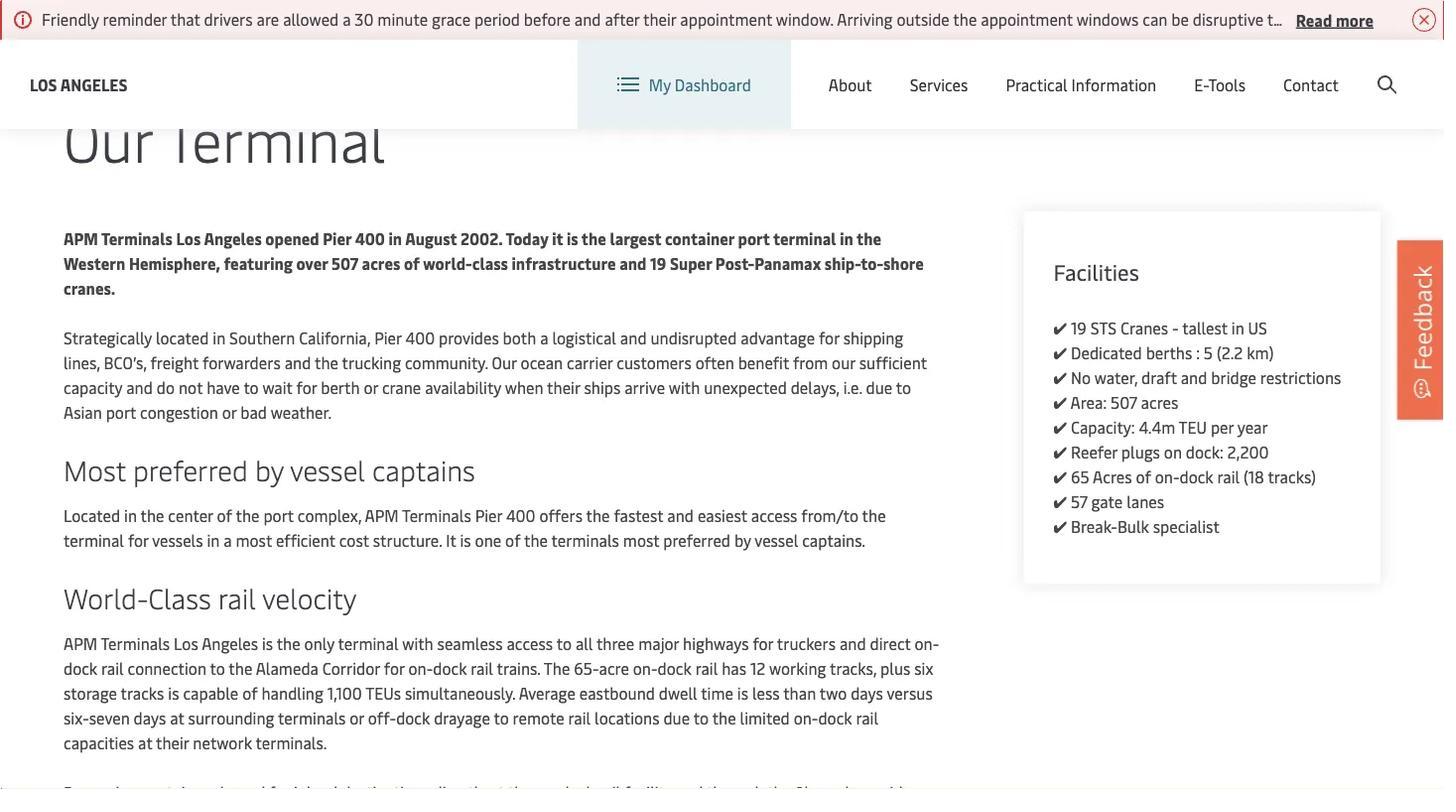 Task type: describe. For each thing, give the bounding box(es) containing it.
sufficient
[[860, 352, 927, 373]]

due inside strategically located in southern california, pier 400 provides both a logistical and undisrupted advantage for shipping lines, bco's, freight forwarders and the trucking community. our ocean carrier customers often benefit from our sufficient capacity and do not have to wait for berth or crane availability when their ships arrive with unexpected delays, i.e. due to asian port congestion or bad weather.
[[866, 377, 893, 398]]

tracks)
[[1268, 466, 1316, 487]]

bulk
[[1118, 516, 1150, 537]]

lines,
[[64, 352, 100, 373]]

0 horizontal spatial days
[[134, 707, 166, 729]]

remote
[[513, 707, 565, 729]]

draft
[[1142, 367, 1177, 388]]

has
[[722, 658, 747, 679]]

more
[[1336, 9, 1374, 30]]

complex,
[[298, 505, 362, 526]]

arrive
[[625, 377, 665, 398]]

the right from/to
[[862, 505, 886, 526]]

5 ✔ from the top
[[1054, 416, 1067, 438]]

specialist
[[1153, 516, 1220, 537]]

panamax
[[755, 253, 821, 274]]

pier for community.
[[374, 327, 402, 348]]

dock down teus
[[396, 707, 430, 729]]

terminal inside apm terminals los angeles opened pier 400 in august 2002. today it is the largest container port terminal in the western hemisphere, featuring over 507 acres of world-class infrastructure and 19 super post-panamax ship-to-shore cranes.
[[773, 228, 836, 249]]

to up the capable
[[210, 658, 225, 679]]

unexpected
[[704, 377, 787, 398]]

than
[[783, 683, 816, 704]]

world-class rail velocity
[[64, 578, 357, 616]]

angeles down los angeles > our terminal
[[60, 73, 128, 95]]

65-
[[574, 658, 599, 679]]

ship-
[[825, 253, 861, 274]]

only
[[304, 633, 335, 654]]

bridge
[[1212, 367, 1257, 388]]

for inside the located in the center of the port complex, apm terminals pier 400 offers the fastest and easiest access from/to the terminal for vessels in a most efficient cost structure. it is one of the terminals most preferred by vessel captains.
[[128, 530, 149, 551]]

trains.
[[497, 658, 541, 679]]

angeles inside "apm terminals los angeles is the only terminal with seamless access to all three major highways for truckers and direct on- dock rail connection to the alameda corridor for on-dock rail trains. the 65-acre on-dock rail has 12 working tracks, plus six storage tracks is capable of handling 1,100 teus simultaneously. average eastbound dwell time is less than two days versus six-seven days at surrounding terminals or off-dock drayage to remote rail locations due to the limited on-dock rail capacities at their network terminals."
[[202, 633, 258, 654]]

locations
[[595, 707, 660, 729]]

dock inside ✔ 19 sts cranes - tallest in us ✔ dedicated berths : 5 (2.2 km) ✔ no water, draft and bridge restrictions ✔ area: 507 acres ✔ capacity: 4.4m teu per year ✔ reefer plugs on dock: 2,200 ✔ 65 acres of on-dock rail (18 tracks) ✔ 57 gate lanes ✔ break-bulk specialist
[[1180, 466, 1214, 487]]

shipping
[[844, 327, 904, 348]]

efficient
[[276, 530, 335, 551]]

information
[[1072, 74, 1157, 95]]

from
[[793, 352, 828, 373]]

and up the customers
[[620, 327, 647, 348]]

year
[[1238, 416, 1269, 438]]

3 ✔ from the top
[[1054, 367, 1067, 388]]

super
[[670, 253, 712, 274]]

4.4m
[[1139, 416, 1176, 438]]

handling
[[262, 683, 323, 704]]

on- inside ✔ 19 sts cranes - tallest in us ✔ dedicated berths : 5 (2.2 km) ✔ no water, draft and bridge restrictions ✔ area: 507 acres ✔ capacity: 4.4m teu per year ✔ reefer plugs on dock: 2,200 ✔ 65 acres of on-dock rail (18 tracks) ✔ 57 gate lanes ✔ break-bulk specialist
[[1155, 466, 1180, 487]]

to up bad at the left bottom of page
[[244, 377, 259, 398]]

rail down average
[[568, 707, 591, 729]]

the down time
[[712, 707, 736, 729]]

19 inside ✔ 19 sts cranes - tallest in us ✔ dedicated berths : 5 (2.2 km) ✔ no water, draft and bridge restrictions ✔ area: 507 acres ✔ capacity: 4.4m teu per year ✔ reefer plugs on dock: 2,200 ✔ 65 acres of on-dock rail (18 tracks) ✔ 57 gate lanes ✔ break-bulk specialist
[[1071, 317, 1087, 339]]

apm terminals los angeles is the only terminal with seamless access to all three major highways for truckers and direct on- dock rail connection to the alameda corridor for on-dock rail trains. the 65-acre on-dock rail has 12 working tracks, plus six storage tracks is capable of handling 1,100 teus simultaneously. average eastbound dwell time is less than two days versus six-seven days at surrounding terminals or off-dock drayage to remote rail locations due to the limited on-dock rail capacities at their network terminals.
[[64, 633, 939, 754]]

in left august
[[389, 228, 402, 249]]

network
[[193, 732, 252, 754]]

of inside ✔ 19 sts cranes - tallest in us ✔ dedicated berths : 5 (2.2 km) ✔ no water, draft and bridge restrictions ✔ area: 507 acres ✔ capacity: 4.4m teu per year ✔ reefer plugs on dock: 2,200 ✔ 65 acres of on-dock rail (18 tracks) ✔ 57 gate lanes ✔ break-bulk specialist
[[1136, 466, 1151, 487]]

over
[[296, 253, 328, 274]]

0 vertical spatial our
[[157, 35, 178, 54]]

ships
[[584, 377, 621, 398]]

dedicated
[[1071, 342, 1142, 363]]

the right offers
[[586, 505, 610, 526]]

average
[[519, 683, 576, 704]]

capacities
[[64, 732, 134, 754]]

pier inside the located in the center of the port complex, apm terminals pier 400 offers the fastest and easiest access from/to the terminal for vessels in a most efficient cost structure. it is one of the terminals most preferred by vessel captains.
[[475, 505, 502, 526]]

with inside strategically located in southern california, pier 400 provides both a logistical and undisrupted advantage for shipping lines, bco's, freight forwarders and the trucking community. our ocean carrier customers often benefit from our sufficient capacity and do not have to wait for berth or crane availability when their ships arrive with unexpected delays, i.e. due to asian port congestion or bad weather.
[[669, 377, 700, 398]]

in right located
[[124, 505, 137, 526]]

ocean
[[521, 352, 563, 373]]

availability
[[425, 377, 501, 398]]

rail right class
[[218, 578, 256, 616]]

0 horizontal spatial preferred
[[133, 450, 248, 488]]

0 vertical spatial days
[[851, 683, 884, 704]]

surrounding
[[188, 707, 274, 729]]

on- up the simultaneously. at the left bottom of page
[[409, 658, 433, 679]]

located
[[156, 327, 209, 348]]

of inside apm terminals los angeles opened pier 400 in august 2002. today it is the largest container port terminal in the western hemisphere, featuring over 507 acres of world-class infrastructure and 19 super post-panamax ship-to-shore cranes.
[[404, 253, 420, 274]]

capacity:
[[1071, 416, 1135, 438]]

400 inside the located in the center of the port complex, apm terminals pier 400 offers the fastest and easiest access from/to the terminal for vessels in a most efficient cost structure. it is one of the terminals most preferred by vessel captains.
[[506, 505, 536, 526]]

vessels
[[152, 530, 203, 551]]

weather.
[[271, 402, 332, 423]]

global
[[1062, 58, 1107, 80]]

gate
[[1092, 491, 1123, 512]]

our inside strategically located in southern california, pier 400 provides both a logistical and undisrupted advantage for shipping lines, bco's, freight forwarders and the trucking community. our ocean carrier customers often benefit from our sufficient capacity and do not have to wait for berth or crane availability when their ships arrive with unexpected delays, i.e. due to asian port congestion or bad weather.
[[492, 352, 517, 373]]

dock up dwell
[[658, 658, 692, 679]]

limited
[[740, 707, 790, 729]]

by inside the located in the center of the port complex, apm terminals pier 400 offers the fastest and easiest access from/to the terminal for vessels in a most efficient cost structure. it is one of the terminals most preferred by vessel captains.
[[735, 530, 751, 551]]

advantage
[[741, 327, 815, 348]]

dock up the simultaneously. at the left bottom of page
[[433, 658, 467, 679]]

the up to- in the right top of the page
[[857, 228, 882, 249]]

terminal inside "apm terminals los angeles is the only terminal with seamless access to all three major highways for truckers and direct on- dock rail connection to the alameda corridor for on-dock rail trains. the 65-acre on-dock rail has 12 working tracks, plus six storage tracks is capable of handling 1,100 teus simultaneously. average eastbound dwell time is less than two days versus six-seven days at surrounding terminals or off-dock drayage to remote rail locations due to the limited on-dock rail capacities at their network terminals."
[[338, 633, 399, 654]]

six-
[[64, 707, 89, 729]]

shore
[[884, 253, 924, 274]]

it
[[446, 530, 456, 551]]

three
[[597, 633, 635, 654]]

velocity
[[262, 578, 357, 616]]

rail inside ✔ 19 sts cranes - tallest in us ✔ dedicated berths : 5 (2.2 km) ✔ no water, draft and bridge restrictions ✔ area: 507 acres ✔ capacity: 4.4m teu per year ✔ reefer plugs on dock: 2,200 ✔ 65 acres of on-dock rail (18 tracks) ✔ 57 gate lanes ✔ break-bulk specialist
[[1218, 466, 1240, 487]]

our
[[832, 352, 856, 373]]

a inside strategically located in southern california, pier 400 provides both a logistical and undisrupted advantage for shipping lines, bco's, freight forwarders and the trucking community. our ocean carrier customers often benefit from our sufficient capacity and do not have to wait for berth or crane availability when their ships arrive with unexpected delays, i.e. due to asian port congestion or bad weather.
[[540, 327, 549, 348]]

dwell
[[659, 683, 697, 704]]

to down sufficient
[[896, 377, 911, 398]]

terminals inside the located in the center of the port complex, apm terminals pier 400 offers the fastest and easiest access from/to the terminal for vessels in a most efficient cost structure. it is one of the terminals most preferred by vessel captains.
[[552, 530, 619, 551]]

and left do
[[126, 377, 153, 398]]

for up our
[[819, 327, 840, 348]]

the up the 'vessels' on the left
[[140, 505, 164, 526]]

on- down major
[[633, 658, 658, 679]]

los inside "apm terminals los angeles is the only terminal with seamless access to all three major highways for truckers and direct on- dock rail connection to the alameda corridor for on-dock rail trains. the 65-acre on-dock rail has 12 working tracks, plus six storage tracks is capable of handling 1,100 teus simultaneously. average eastbound dwell time is less than two days versus six-seven days at surrounding terminals or off-dock drayage to remote rail locations due to the limited on-dock rail capacities at their network terminals."
[[174, 633, 198, 654]]

working
[[769, 658, 826, 679]]

angeles left >
[[88, 35, 137, 54]]

highways
[[683, 633, 749, 654]]

apm inside the located in the center of the port complex, apm terminals pier 400 offers the fastest and easiest access from/to the terminal for vessels in a most efficient cost structure. it is one of the terminals most preferred by vessel captains.
[[365, 505, 399, 526]]

>
[[146, 35, 153, 54]]

access inside the located in the center of the port complex, apm terminals pier 400 offers the fastest and easiest access from/to the terminal for vessels in a most efficient cost structure. it is one of the terminals most preferred by vessel captains.
[[751, 505, 798, 526]]

terminals inside "apm terminals los angeles is the only terminal with seamless access to all three major highways for truckers and direct on- dock rail connection to the alameda corridor for on-dock rail trains. the 65-acre on-dock rail has 12 working tracks, plus six storage tracks is capable of handling 1,100 teus simultaneously. average eastbound dwell time is less than two days versus six-seven days at surrounding terminals or off-dock drayage to remote rail locations due to the limited on-dock rail capacities at their network terminals."
[[278, 707, 346, 729]]

on
[[1164, 441, 1182, 463]]

forwarders
[[203, 352, 281, 373]]

switch
[[886, 58, 933, 79]]

2 ✔ from the top
[[1054, 342, 1067, 363]]

and inside apm terminals los angeles opened pier 400 in august 2002. today it is the largest container port terminal in the western hemisphere, featuring over 507 acres of world-class infrastructure and 19 super post-panamax ship-to-shore cranes.
[[620, 253, 647, 274]]

km)
[[1247, 342, 1274, 363]]

practical
[[1006, 74, 1068, 95]]

our terminal
[[64, 99, 386, 177]]

break-
[[1071, 516, 1118, 537]]

capable
[[183, 683, 239, 704]]

alameda
[[256, 658, 319, 679]]

port inside the located in the center of the port complex, apm terminals pier 400 offers the fastest and easiest access from/to the terminal for vessels in a most efficient cost structure. it is one of the terminals most preferred by vessel captains.
[[263, 505, 294, 526]]

about button
[[829, 40, 872, 129]]

angeles inside apm terminals los angeles opened pier 400 in august 2002. today it is the largest container port terminal in the western hemisphere, featuring over 507 acres of world-class infrastructure and 19 super post-panamax ship-to-shore cranes.
[[204, 228, 262, 249]]

teu
[[1179, 416, 1207, 438]]

the inside strategically located in southern california, pier 400 provides both a logistical and undisrupted advantage for shipping lines, bco's, freight forwarders and the trucking community. our ocean carrier customers often benefit from our sufficient capacity and do not have to wait for berth or crane availability when their ships arrive with unexpected delays, i.e. due to asian port congestion or bad weather.
[[315, 352, 338, 373]]

1 horizontal spatial at
[[170, 707, 184, 729]]

in up "ship-"
[[840, 228, 854, 249]]

on- down than
[[794, 707, 818, 729]]

rail down 'tracks,'
[[856, 707, 879, 729]]

1 vertical spatial terminal
[[165, 99, 386, 177]]

and up wait
[[285, 352, 311, 373]]

400 for in
[[355, 228, 385, 249]]

about
[[829, 74, 872, 95]]

for up weather.
[[296, 377, 317, 398]]

in down center
[[207, 530, 220, 551]]

teus
[[366, 683, 401, 704]]

plus
[[881, 658, 911, 679]]

on- up six
[[915, 633, 939, 654]]

is inside the located in the center of the port complex, apm terminals pier 400 offers the fastest and easiest access from/to the terminal for vessels in a most efficient cost structure. it is one of the terminals most preferred by vessel captains.
[[460, 530, 471, 551]]

terminals for opened
[[101, 228, 173, 249]]

to left the all
[[557, 633, 572, 654]]

sts
[[1091, 317, 1117, 339]]

switch location
[[886, 58, 998, 79]]

plugs
[[1122, 441, 1161, 463]]

of right center
[[217, 505, 232, 526]]

acre
[[599, 658, 629, 679]]

-
[[1172, 317, 1179, 339]]

1 most from the left
[[236, 530, 272, 551]]

507 for area:
[[1111, 392, 1137, 413]]

time
[[701, 683, 734, 704]]



Task type: locate. For each thing, give the bounding box(es) containing it.
captains.
[[802, 530, 865, 551]]

acres for capacity:
[[1141, 392, 1179, 413]]

1 vertical spatial by
[[735, 530, 751, 551]]

1 vertical spatial los angeles link
[[30, 72, 128, 97]]

or inside "apm terminals los angeles is the only terminal with seamless access to all three major highways for truckers and direct on- dock rail connection to the alameda corridor for on-dock rail trains. the 65-acre on-dock rail has 12 working tracks, plus six storage tracks is capable of handling 1,100 teus simultaneously. average eastbound dwell time is less than two days versus six-seven days at surrounding terminals or off-dock drayage to remote rail locations due to the limited on-dock rail capacities at their network terminals."
[[350, 707, 364, 729]]

global menu button
[[1018, 39, 1172, 99]]

of down august
[[404, 253, 420, 274]]

0 horizontal spatial terminal
[[64, 530, 124, 551]]

of up lanes
[[1136, 466, 1151, 487]]

when
[[505, 377, 544, 398]]

to down time
[[694, 707, 709, 729]]

acres down draft
[[1141, 392, 1179, 413]]

our down los angeles on the top left of the page
[[64, 99, 152, 177]]

with down the customers
[[669, 377, 700, 398]]

2 vertical spatial pier
[[475, 505, 502, 526]]

not
[[179, 377, 203, 398]]

9 ✔ from the top
[[1054, 516, 1067, 537]]

0 horizontal spatial acres
[[362, 253, 400, 274]]

rail down the highways
[[696, 658, 718, 679]]

of right one on the left of the page
[[505, 530, 521, 551]]

0 horizontal spatial 507
[[332, 253, 358, 274]]

1 horizontal spatial a
[[540, 327, 549, 348]]

tools
[[1209, 74, 1246, 95]]

0 horizontal spatial terminals
[[278, 707, 346, 729]]

their inside strategically located in southern california, pier 400 provides both a logistical and undisrupted advantage for shipping lines, bco's, freight forwarders and the trucking community. our ocean carrier customers often benefit from our sufficient capacity and do not have to wait for berth or crane availability when their ships arrive with unexpected delays, i.e. due to asian port congestion or bad weather.
[[547, 377, 580, 398]]

port inside strategically located in southern california, pier 400 provides both a logistical and undisrupted advantage for shipping lines, bco's, freight forwarders and the trucking community. our ocean carrier customers often benefit from our sufficient capacity and do not have to wait for berth or crane availability when their ships arrive with unexpected delays, i.e. due to asian port congestion or bad weather.
[[106, 402, 136, 423]]

507 right over
[[332, 253, 358, 274]]

no
[[1071, 367, 1091, 388]]

our
[[157, 35, 178, 54], [64, 99, 152, 177], [492, 352, 517, 373]]

terminal up panamax
[[773, 228, 836, 249]]

lanes
[[1127, 491, 1165, 512]]

0 vertical spatial their
[[547, 377, 580, 398]]

4 ✔ from the top
[[1054, 392, 1067, 413]]

is
[[567, 228, 578, 249], [460, 530, 471, 551], [262, 633, 273, 654], [168, 683, 179, 704], [737, 683, 749, 704]]

1 horizontal spatial 507
[[1111, 392, 1137, 413]]

507 inside apm terminals los angeles opened pier 400 in august 2002. today it is the largest container port terminal in the western hemisphere, featuring over 507 acres of world-class infrastructure and 19 super post-panamax ship-to-shore cranes.
[[332, 253, 358, 274]]

apm up structure.
[[365, 505, 399, 526]]

bad
[[240, 402, 267, 423]]

used ship-to-shore (sts) cranes in north america image
[[0, 0, 1445, 27]]

1 vertical spatial vessel
[[755, 530, 798, 551]]

1 ✔ from the top
[[1054, 317, 1067, 339]]

a inside the located in the center of the port complex, apm terminals pier 400 offers the fastest and easiest access from/to the terminal for vessels in a most efficient cost structure. it is one of the terminals most preferred by vessel captains.
[[224, 530, 232, 551]]

1 horizontal spatial 400
[[406, 327, 435, 348]]

1 vertical spatial or
[[222, 402, 237, 423]]

0 horizontal spatial our
[[64, 99, 152, 177]]

a right both
[[540, 327, 549, 348]]

our down both
[[492, 352, 517, 373]]

0 horizontal spatial 400
[[355, 228, 385, 249]]

✔ left 65
[[1054, 466, 1067, 487]]

1 horizontal spatial by
[[735, 530, 751, 551]]

1 vertical spatial at
[[138, 732, 152, 754]]

dock down two
[[818, 707, 852, 729]]

for up 12
[[753, 633, 774, 654]]

the right it
[[582, 228, 606, 249]]

contact
[[1284, 74, 1339, 95]]

often
[[696, 352, 734, 373]]

direct
[[870, 633, 911, 654]]

:
[[1197, 342, 1200, 363]]

8 ✔ from the top
[[1054, 491, 1067, 512]]

apm up storage
[[64, 633, 97, 654]]

0 vertical spatial at
[[170, 707, 184, 729]]

have
[[207, 377, 240, 398]]

or left bad at the left bottom of page
[[222, 402, 237, 423]]

rail
[[1218, 466, 1240, 487], [218, 578, 256, 616], [101, 658, 124, 679], [471, 658, 493, 679], [696, 658, 718, 679], [568, 707, 591, 729], [856, 707, 879, 729]]

six
[[915, 658, 934, 679]]

my dashboard button
[[617, 40, 751, 129]]

the down offers
[[524, 530, 548, 551]]

2 vertical spatial our
[[492, 352, 517, 373]]

rail down "seamless"
[[471, 658, 493, 679]]

apm inside apm terminals los angeles opened pier 400 in august 2002. today it is the largest container port terminal in the western hemisphere, featuring over 507 acres of world-class infrastructure and 19 super post-panamax ship-to-shore cranes.
[[64, 228, 98, 249]]

apm
[[64, 228, 98, 249], [365, 505, 399, 526], [64, 633, 97, 654]]

1 horizontal spatial vessel
[[755, 530, 798, 551]]

pier inside apm terminals los angeles opened pier 400 in august 2002. today it is the largest container port terminal in the western hemisphere, featuring over 507 acres of world-class infrastructure and 19 super post-panamax ship-to-shore cranes.
[[323, 228, 352, 249]]

2 vertical spatial port
[[263, 505, 294, 526]]

1 vertical spatial pier
[[374, 327, 402, 348]]

their down ocean
[[547, 377, 580, 398]]

and inside "apm terminals los angeles is the only terminal with seamless access to all three major highways for truckers and direct on- dock rail connection to the alameda corridor for on-dock rail trains. the 65-acre on-dock rail has 12 working tracks, plus six storage tracks is capable of handling 1,100 teus simultaneously. average eastbound dwell time is less than two days versus six-seven days at surrounding terminals or off-dock drayage to remote rail locations due to the limited on-dock rail capacities at their network terminals."
[[840, 633, 866, 654]]

pier
[[323, 228, 352, 249], [374, 327, 402, 348], [475, 505, 502, 526]]

port up the "efficient" on the left bottom
[[263, 505, 294, 526]]

rail up storage
[[101, 658, 124, 679]]

acres inside ✔ 19 sts cranes - tallest in us ✔ dedicated berths : 5 (2.2 km) ✔ no water, draft and bridge restrictions ✔ area: 507 acres ✔ capacity: 4.4m teu per year ✔ reefer plugs on dock: 2,200 ✔ 65 acres of on-dock rail (18 tracks) ✔ 57 gate lanes ✔ break-bulk specialist
[[1141, 392, 1179, 413]]

0 vertical spatial 400
[[355, 228, 385, 249]]

wait
[[263, 377, 293, 398]]

angeles up featuring
[[204, 228, 262, 249]]

1 vertical spatial due
[[664, 707, 690, 729]]

pier up over
[[323, 228, 352, 249]]

for up teus
[[384, 658, 405, 679]]

due right i.e.
[[866, 377, 893, 398]]

0 vertical spatial due
[[866, 377, 893, 398]]

eastbound
[[580, 683, 655, 704]]

asian
[[64, 402, 102, 423]]

is inside apm terminals los angeles opened pier 400 in august 2002. today it is the largest container port terminal in the western hemisphere, featuring over 507 acres of world-class infrastructure and 19 super post-panamax ship-to-shore cranes.
[[567, 228, 578, 249]]

57
[[1071, 491, 1088, 512]]

dock: 2,200
[[1186, 441, 1269, 463]]

access up trains.
[[507, 633, 553, 654]]

2 vertical spatial terminal
[[338, 633, 399, 654]]

0 horizontal spatial with
[[402, 633, 433, 654]]

1 horizontal spatial their
[[547, 377, 580, 398]]

2 vertical spatial terminals
[[101, 633, 170, 654]]

0 horizontal spatial by
[[255, 450, 284, 488]]

1 vertical spatial our
[[64, 99, 152, 177]]

preferred
[[133, 450, 248, 488], [663, 530, 731, 551]]

with left "seamless"
[[402, 633, 433, 654]]

class
[[472, 253, 508, 274]]

400 up community.
[[406, 327, 435, 348]]

center
[[168, 505, 213, 526]]

port
[[738, 228, 770, 249], [106, 402, 136, 423], [263, 505, 294, 526]]

reefer
[[1071, 441, 1118, 463]]

1 vertical spatial a
[[224, 530, 232, 551]]

port up post-
[[738, 228, 770, 249]]

0 horizontal spatial vessel
[[290, 450, 365, 488]]

delays,
[[791, 377, 840, 398]]

507 for over
[[332, 253, 358, 274]]

0 horizontal spatial access
[[507, 633, 553, 654]]

0 vertical spatial 19
[[650, 253, 667, 274]]

container
[[665, 228, 735, 249]]

terminal up corridor in the left of the page
[[338, 633, 399, 654]]

trucking
[[342, 352, 401, 373]]

the down most preferred by vessel captains
[[236, 505, 260, 526]]

507 down water,
[[1111, 392, 1137, 413]]

dock down on at the bottom right of page
[[1180, 466, 1214, 487]]

0 horizontal spatial their
[[156, 732, 189, 754]]

0 vertical spatial apm
[[64, 228, 98, 249]]

terminal down located
[[64, 530, 124, 551]]

1 vertical spatial apm
[[365, 505, 399, 526]]

largest
[[610, 228, 662, 249]]

400 inside apm terminals los angeles opened pier 400 in august 2002. today it is the largest container port terminal in the western hemisphere, featuring over 507 acres of world-class infrastructure and 19 super post-panamax ship-to-shore cranes.
[[355, 228, 385, 249]]

(18
[[1244, 466, 1265, 487]]

at right capacities
[[138, 732, 152, 754]]

0 horizontal spatial 19
[[650, 253, 667, 274]]

1 horizontal spatial access
[[751, 505, 798, 526]]

0 horizontal spatial a
[[224, 530, 232, 551]]

practical information button
[[1006, 40, 1157, 129]]

days down 'tracks,'
[[851, 683, 884, 704]]

of up surrounding
[[242, 683, 258, 704]]

water,
[[1095, 367, 1138, 388]]

0 vertical spatial or
[[364, 377, 378, 398]]

✔ left sts
[[1054, 317, 1067, 339]]

a right the 'vessels' on the left
[[224, 530, 232, 551]]

✔ 19 sts cranes - tallest in us ✔ dedicated berths : 5 (2.2 km) ✔ no water, draft and bridge restrictions ✔ area: 507 acres ✔ capacity: 4.4m teu per year ✔ reefer plugs on dock: 2,200 ✔ 65 acres of on-dock rail (18 tracks) ✔ 57 gate lanes ✔ break-bulk specialist
[[1054, 317, 1342, 537]]

1 horizontal spatial terminals
[[552, 530, 619, 551]]

pier for over
[[323, 228, 352, 249]]

0 horizontal spatial due
[[664, 707, 690, 729]]

e-tools button
[[1195, 40, 1246, 129]]

to
[[244, 377, 259, 398], [896, 377, 911, 398], [557, 633, 572, 654], [210, 658, 225, 679], [494, 707, 509, 729], [694, 707, 709, 729]]

los inside apm terminals los angeles opened pier 400 in august 2002. today it is the largest container port terminal in the western hemisphere, featuring over 507 acres of world-class infrastructure and 19 super post-panamax ship-to-shore cranes.
[[176, 228, 201, 249]]

2 horizontal spatial pier
[[475, 505, 502, 526]]

1 horizontal spatial preferred
[[663, 530, 731, 551]]

in left 'us'
[[1232, 317, 1245, 339]]

1 vertical spatial access
[[507, 633, 553, 654]]

0 vertical spatial pier
[[323, 228, 352, 249]]

✔ left 'dedicated'
[[1054, 342, 1067, 363]]

less
[[752, 683, 780, 704]]

located
[[64, 505, 120, 526]]

or down trucking
[[364, 377, 378, 398]]

2 vertical spatial apm
[[64, 633, 97, 654]]

with inside "apm terminals los angeles is the only terminal with seamless access to all three major highways for truckers and direct on- dock rail connection to the alameda corridor for on-dock rail trains. the 65-acre on-dock rail has 12 working tracks, plus six storage tracks is capable of handling 1,100 teus simultaneously. average eastbound dwell time is less than two days versus six-seven days at surrounding terminals or off-dock drayage to remote rail locations due to the limited on-dock rail capacities at their network terminals."
[[402, 633, 433, 654]]

terminals inside "apm terminals los angeles is the only terminal with seamless access to all three major highways for truckers and direct on- dock rail connection to the alameda corridor for on-dock rail trains. the 65-acre on-dock rail has 12 working tracks, plus six storage tracks is capable of handling 1,100 teus simultaneously. average eastbound dwell time is less than two days versus six-seven days at surrounding terminals or off-dock drayage to remote rail locations due to the limited on-dock rail capacities at their network terminals."
[[101, 633, 170, 654]]

the up alameda
[[277, 633, 301, 654]]

terminals for is
[[101, 633, 170, 654]]

restrictions
[[1261, 367, 1342, 388]]

services
[[910, 74, 968, 95]]

0 vertical spatial terminal
[[181, 35, 236, 54]]

pier up trucking
[[374, 327, 402, 348]]

access inside "apm terminals los angeles is the only terminal with seamless access to all three major highways for truckers and direct on- dock rail connection to the alameda corridor for on-dock rail trains. the 65-acre on-dock rail has 12 working tracks, plus six storage tracks is capable of handling 1,100 teus simultaneously. average eastbound dwell time is less than two days versus six-seven days at surrounding terminals or off-dock drayage to remote rail locations due to the limited on-dock rail capacities at their network terminals."
[[507, 633, 553, 654]]

pier inside strategically located in southern california, pier 400 provides both a logistical and undisrupted advantage for shipping lines, bco's, freight forwarders and the trucking community. our ocean carrier customers often benefit from our sufficient capacity and do not have to wait for berth or crane availability when their ships arrive with unexpected delays, i.e. due to asian port congestion or bad weather.
[[374, 327, 402, 348]]

preferred up center
[[133, 450, 248, 488]]

0 vertical spatial terminals
[[552, 530, 619, 551]]

1 horizontal spatial with
[[669, 377, 700, 398]]

✔ left area:
[[1054, 392, 1067, 413]]

1 vertical spatial their
[[156, 732, 189, 754]]

us
[[1248, 317, 1268, 339]]

7 ✔ from the top
[[1054, 466, 1067, 487]]

terminals down handling
[[278, 707, 346, 729]]

acres
[[1093, 466, 1132, 487]]

opened
[[265, 228, 319, 249]]

berth
[[321, 377, 360, 398]]

✔
[[1054, 317, 1067, 339], [1054, 342, 1067, 363], [1054, 367, 1067, 388], [1054, 392, 1067, 413], [1054, 416, 1067, 438], [1054, 441, 1067, 463], [1054, 466, 1067, 487], [1054, 491, 1067, 512], [1054, 516, 1067, 537]]

close alert image
[[1413, 8, 1437, 32]]

0 vertical spatial los angeles link
[[64, 35, 137, 54]]

1 horizontal spatial due
[[866, 377, 893, 398]]

1 vertical spatial 400
[[406, 327, 435, 348]]

1 vertical spatial 19
[[1071, 317, 1087, 339]]

in
[[389, 228, 402, 249], [840, 228, 854, 249], [1232, 317, 1245, 339], [213, 327, 226, 348], [124, 505, 137, 526], [207, 530, 220, 551]]

access right easiest
[[751, 505, 798, 526]]

due
[[866, 377, 893, 398], [664, 707, 690, 729]]

at down the capable
[[170, 707, 184, 729]]

capacity
[[64, 377, 122, 398]]

cranes.
[[64, 277, 115, 299]]

corridor
[[322, 658, 380, 679]]

services button
[[910, 40, 968, 129]]

2 vertical spatial or
[[350, 707, 364, 729]]

✔ left break-
[[1054, 516, 1067, 537]]

and
[[620, 253, 647, 274], [620, 327, 647, 348], [285, 352, 311, 373], [1181, 367, 1208, 388], [126, 377, 153, 398], [667, 505, 694, 526], [840, 633, 866, 654]]

5
[[1204, 342, 1213, 363]]

class
[[148, 578, 211, 616]]

1 vertical spatial 507
[[1111, 392, 1137, 413]]

terminals down offers
[[552, 530, 619, 551]]

1 vertical spatial port
[[106, 402, 136, 423]]

by
[[255, 450, 284, 488], [735, 530, 751, 551]]

1 vertical spatial terminals
[[402, 505, 471, 526]]

1 horizontal spatial 19
[[1071, 317, 1087, 339]]

on- down on at the bottom right of page
[[1155, 466, 1180, 487]]

most left the "efficient" on the left bottom
[[236, 530, 272, 551]]

0 horizontal spatial pier
[[323, 228, 352, 249]]

vessel inside the located in the center of the port complex, apm terminals pier 400 offers the fastest and easiest access from/to the terminal for vessels in a most efficient cost structure. it is one of the terminals most preferred by vessel captains.
[[755, 530, 798, 551]]

1 horizontal spatial days
[[851, 683, 884, 704]]

and left easiest
[[667, 505, 694, 526]]

2 horizontal spatial our
[[492, 352, 517, 373]]

due down dwell
[[664, 707, 690, 729]]

rail down "dock: 2,200"
[[1218, 466, 1240, 487]]

and inside the located in the center of the port complex, apm terminals pier 400 offers the fastest and easiest access from/to the terminal for vessels in a most efficient cost structure. it is one of the terminals most preferred by vessel captains.
[[667, 505, 694, 526]]

400 left august
[[355, 228, 385, 249]]

1 horizontal spatial acres
[[1141, 392, 1179, 413]]

login / create account
[[1246, 58, 1407, 79]]

dock up storage
[[64, 658, 97, 679]]

0 horizontal spatial port
[[106, 402, 136, 423]]

captains
[[372, 450, 475, 488]]

community.
[[405, 352, 488, 373]]

and down largest
[[620, 253, 647, 274]]

✔ left no
[[1054, 367, 1067, 388]]

0 vertical spatial a
[[540, 327, 549, 348]]

0 vertical spatial port
[[738, 228, 770, 249]]

0 vertical spatial acres
[[362, 253, 400, 274]]

1 vertical spatial terminals
[[278, 707, 346, 729]]

apm inside "apm terminals los angeles is the only terminal with seamless access to all three major highways for truckers and direct on- dock rail connection to the alameda corridor for on-dock rail trains. the 65-acre on-dock rail has 12 working tracks, plus six storage tracks is capable of handling 1,100 teus simultaneously. average eastbound dwell time is less than two days versus six-seven days at surrounding terminals or off-dock drayage to remote rail locations due to the limited on-dock rail capacities at their network terminals."
[[64, 633, 97, 654]]

due inside "apm terminals los angeles is the only terminal with seamless access to all three major highways for truckers and direct on- dock rail connection to the alameda corridor for on-dock rail trains. the 65-acre on-dock rail has 12 working tracks, plus six storage tracks is capable of handling 1,100 teus simultaneously. average eastbound dwell time is less than two days versus six-seven days at surrounding terminals or off-dock drayage to remote rail locations due to the limited on-dock rail capacities at their network terminals."
[[664, 707, 690, 729]]

hemisphere,
[[129, 253, 220, 274]]

acres left world-
[[362, 253, 400, 274]]

1 vertical spatial terminal
[[64, 530, 124, 551]]

1 horizontal spatial pier
[[374, 327, 402, 348]]

400 inside strategically located in southern california, pier 400 provides both a logistical and undisrupted advantage for shipping lines, bco's, freight forwarders and the trucking community. our ocean carrier customers often benefit from our sufficient capacity and do not have to wait for berth or crane availability when their ships arrive with unexpected delays, i.e. due to asian port congestion or bad weather.
[[406, 327, 435, 348]]

of inside "apm terminals los angeles is the only terminal with seamless access to all three major highways for truckers and direct on- dock rail connection to the alameda corridor for on-dock rail trains. the 65-acre on-dock rail has 12 working tracks, plus six storage tracks is capable of handling 1,100 teus simultaneously. average eastbound dwell time is less than two days versus six-seven days at surrounding terminals or off-dock drayage to remote rail locations due to the limited on-dock rail capacities at their network terminals."
[[242, 683, 258, 704]]

terminals
[[101, 228, 173, 249], [402, 505, 471, 526], [101, 633, 170, 654]]

0 vertical spatial by
[[255, 450, 284, 488]]

1 vertical spatial with
[[402, 633, 433, 654]]

the down california,
[[315, 352, 338, 373]]

507 inside ✔ 19 sts cranes - tallest in us ✔ dedicated berths : 5 (2.2 km) ✔ no water, draft and bridge restrictions ✔ area: 507 acres ✔ capacity: 4.4m teu per year ✔ reefer plugs on dock: 2,200 ✔ 65 acres of on-dock rail (18 tracks) ✔ 57 gate lanes ✔ break-bulk specialist
[[1111, 392, 1137, 413]]

world-
[[423, 253, 472, 274]]

terminals inside apm terminals los angeles opened pier 400 in august 2002. today it is the largest container port terminal in the western hemisphere, featuring over 507 acres of world-class infrastructure and 19 super post-panamax ship-to-shore cranes.
[[101, 228, 173, 249]]

1 horizontal spatial most
[[623, 530, 660, 551]]

the up the capable
[[229, 658, 253, 679]]

acres inside apm terminals los angeles opened pier 400 in august 2002. today it is the largest container port terminal in the western hemisphere, featuring over 507 acres of world-class infrastructure and 19 super post-panamax ship-to-shore cranes.
[[362, 253, 400, 274]]

1 horizontal spatial port
[[263, 505, 294, 526]]

i.e.
[[844, 377, 862, 398]]

6 ✔ from the top
[[1054, 441, 1067, 463]]

tracks
[[121, 683, 164, 704]]

by down bad at the left bottom of page
[[255, 450, 284, 488]]

and up 'tracks,'
[[840, 633, 866, 654]]

2 horizontal spatial port
[[738, 228, 770, 249]]

most
[[64, 450, 126, 488]]

and inside ✔ 19 sts cranes - tallest in us ✔ dedicated berths : 5 (2.2 km) ✔ no water, draft and bridge restrictions ✔ area: 507 acres ✔ capacity: 4.4m teu per year ✔ reefer plugs on dock: 2,200 ✔ 65 acres of on-dock rail (18 tracks) ✔ 57 gate lanes ✔ break-bulk specialist
[[1181, 367, 1208, 388]]

and down the :
[[1181, 367, 1208, 388]]

port inside apm terminals los angeles opened pier 400 in august 2002. today it is the largest container port terminal in the western hemisphere, featuring over 507 acres of world-class infrastructure and 19 super post-panamax ship-to-shore cranes.
[[738, 228, 770, 249]]

location
[[937, 58, 998, 79]]

0 vertical spatial 507
[[332, 253, 358, 274]]

2 horizontal spatial terminal
[[773, 228, 836, 249]]

acres for world-
[[362, 253, 400, 274]]

in up forwarders
[[213, 327, 226, 348]]

login / create account link
[[1210, 40, 1407, 98]]

0 horizontal spatial most
[[236, 530, 272, 551]]

terminal inside the located in the center of the port complex, apm terminals pier 400 offers the fastest and easiest access from/to the terminal for vessels in a most efficient cost structure. it is one of the terminals most preferred by vessel captains.
[[64, 530, 124, 551]]

1 vertical spatial days
[[134, 707, 166, 729]]

0 vertical spatial terminals
[[101, 228, 173, 249]]

vessel up complex,
[[290, 450, 365, 488]]

✔ left reefer on the bottom right of page
[[1054, 441, 1067, 463]]

their
[[547, 377, 580, 398], [156, 732, 189, 754]]

western
[[64, 253, 125, 274]]

1 horizontal spatial terminal
[[338, 633, 399, 654]]

1 vertical spatial acres
[[1141, 392, 1179, 413]]

0 vertical spatial terminal
[[773, 228, 836, 249]]

0 vertical spatial with
[[669, 377, 700, 398]]

12
[[751, 658, 766, 679]]

the
[[582, 228, 606, 249], [857, 228, 882, 249], [315, 352, 338, 373], [140, 505, 164, 526], [236, 505, 260, 526], [586, 505, 610, 526], [862, 505, 886, 526], [524, 530, 548, 551], [277, 633, 301, 654], [229, 658, 253, 679], [712, 707, 736, 729]]

terminals inside the located in the center of the port complex, apm terminals pier 400 offers the fastest and easiest access from/to the terminal for vessels in a most efficient cost structure. it is one of the terminals most preferred by vessel captains.
[[402, 505, 471, 526]]

preferred inside the located in the center of the port complex, apm terminals pier 400 offers the fastest and easiest access from/to the terminal for vessels in a most efficient cost structure. it is one of the terminals most preferred by vessel captains.
[[663, 530, 731, 551]]

to left remote
[[494, 707, 509, 729]]

port down capacity
[[106, 402, 136, 423]]

berths
[[1146, 342, 1193, 363]]

for left the 'vessels' on the left
[[128, 530, 149, 551]]

two
[[820, 683, 847, 704]]

0 vertical spatial access
[[751, 505, 798, 526]]

contact button
[[1284, 40, 1339, 129]]

for
[[819, 327, 840, 348], [296, 377, 317, 398], [128, 530, 149, 551], [753, 633, 774, 654], [384, 658, 405, 679]]

apm up western
[[64, 228, 98, 249]]

1 vertical spatial preferred
[[663, 530, 731, 551]]

apm for opened
[[64, 228, 98, 249]]

drayage
[[434, 707, 490, 729]]

2 most from the left
[[623, 530, 660, 551]]

0 vertical spatial preferred
[[133, 450, 248, 488]]

freight
[[150, 352, 199, 373]]

by down easiest
[[735, 530, 751, 551]]

19 inside apm terminals los angeles opened pier 400 in august 2002. today it is the largest container port terminal in the western hemisphere, featuring over 507 acres of world-class infrastructure and 19 super post-panamax ship-to-shore cranes.
[[650, 253, 667, 274]]

apm for is
[[64, 633, 97, 654]]

e-
[[1195, 74, 1209, 95]]

2 vertical spatial 400
[[506, 505, 536, 526]]

✔ left capacity:
[[1054, 416, 1067, 438]]

400 for provides
[[406, 327, 435, 348]]

in inside ✔ 19 sts cranes - tallest in us ✔ dedicated berths : 5 (2.2 km) ✔ no water, draft and bridge restrictions ✔ area: 507 acres ✔ capacity: 4.4m teu per year ✔ reefer plugs on dock: 2,200 ✔ 65 acres of on-dock rail (18 tracks) ✔ 57 gate lanes ✔ break-bulk specialist
[[1232, 317, 1245, 339]]

in inside strategically located in southern california, pier 400 provides both a logistical and undisrupted advantage for shipping lines, bco's, freight forwarders and the trucking community. our ocean carrier customers often benefit from our sufficient capacity and do not have to wait for berth or crane availability when their ships arrive with unexpected delays, i.e. due to asian port congestion or bad weather.
[[213, 327, 226, 348]]

1 horizontal spatial our
[[157, 35, 178, 54]]

0 vertical spatial vessel
[[290, 450, 365, 488]]

2 horizontal spatial 400
[[506, 505, 536, 526]]

bco's,
[[104, 352, 147, 373]]

their inside "apm terminals los angeles is the only terminal with seamless access to all three major highways for truckers and direct on- dock rail connection to the alameda corridor for on-dock rail trains. the 65-acre on-dock rail has 12 working tracks, plus six storage tracks is capable of handling 1,100 teus simultaneously. average eastbound dwell time is less than two days versus six-seven days at surrounding terminals or off-dock drayage to remote rail locations due to the limited on-dock rail capacities at their network terminals."
[[156, 732, 189, 754]]

507
[[332, 253, 358, 274], [1111, 392, 1137, 413]]



Task type: vqa. For each thing, say whether or not it's contained in the screenshot.
from/to
yes



